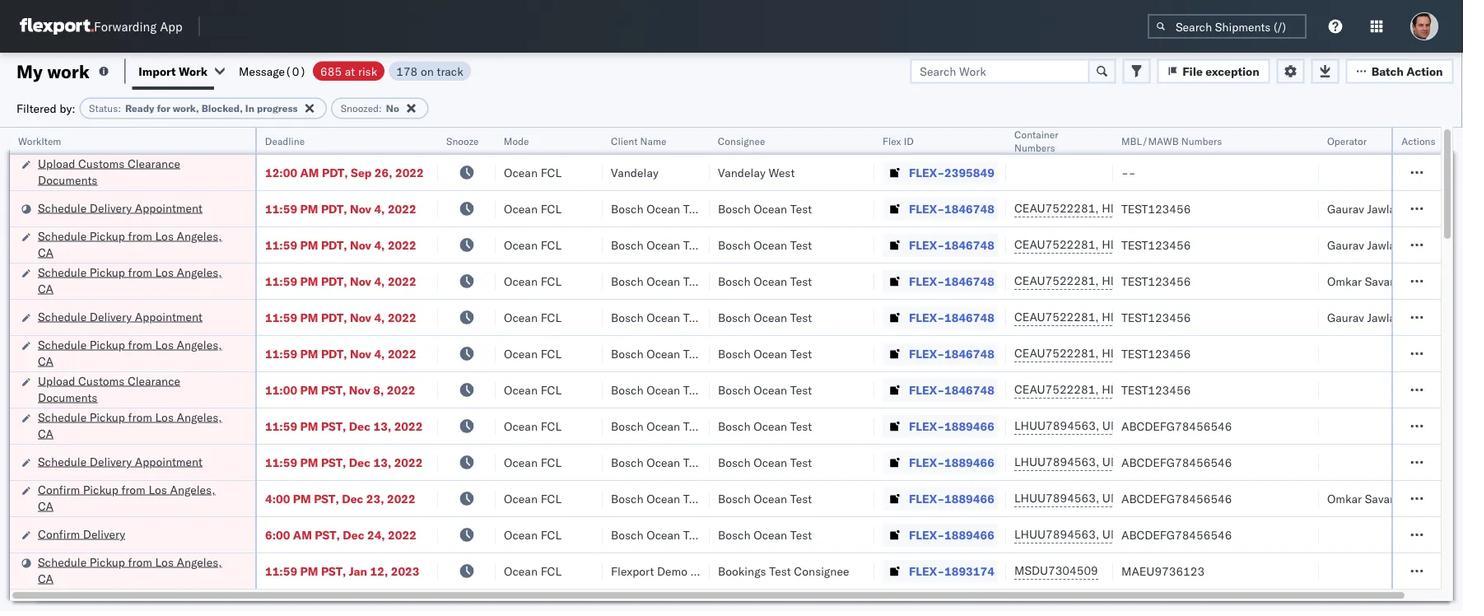 Task type: vqa. For each thing, say whether or not it's contained in the screenshot.
Client Order button
no



Task type: locate. For each thing, give the bounding box(es) containing it.
1 13, from the top
[[374, 419, 392, 433]]

2 gaurav jawla from the top
[[1328, 238, 1396, 252]]

schedule delivery appointment for 11:59 pm pst, dec 13, 2022
[[38, 454, 203, 469]]

4,
[[374, 201, 385, 216], [374, 238, 385, 252], [374, 274, 385, 288], [374, 310, 385, 325], [374, 346, 385, 361]]

pst, for schedule delivery appointment link related to 11:59 pm pst, dec 13, 2022
[[321, 455, 346, 470]]

documents for 12:00
[[38, 173, 97, 187]]

hlxu8034992
[[1190, 201, 1271, 215], [1190, 237, 1271, 252], [1190, 274, 1271, 288], [1190, 310, 1271, 324], [1190, 346, 1271, 360], [1190, 382, 1271, 397]]

bookings
[[718, 564, 767, 578]]

2 vertical spatial gaurav
[[1328, 310, 1365, 325]]

13, for schedule pickup from los angeles, ca
[[374, 419, 392, 433]]

0 vertical spatial gaurav jawla
[[1328, 201, 1396, 216]]

2 schedule pickup from los angeles, ca from the top
[[38, 265, 222, 296]]

0 vertical spatial omkar savant
[[1328, 274, 1401, 288]]

resize handle column header for client name
[[690, 128, 710, 611]]

3 resize handle column header from the left
[[476, 128, 496, 611]]

forwarding app link
[[20, 18, 183, 35]]

from for schedule pickup from los angeles, ca link related to 2nd schedule pickup from los angeles, ca button from the top of the page
[[128, 265, 152, 279]]

actions
[[1402, 135, 1436, 147]]

abcdefg78456546 for confirm pickup from los angeles, ca
[[1122, 491, 1233, 506]]

0 horizontal spatial vandelay
[[611, 165, 659, 180]]

1 vertical spatial clearance
[[128, 374, 180, 388]]

1 vertical spatial omkar
[[1328, 491, 1363, 506]]

0 vertical spatial upload
[[38, 156, 75, 171]]

from for fifth schedule pickup from los angeles, ca button from the bottom of the page's schedule pickup from los angeles, ca link
[[128, 229, 152, 243]]

0 vertical spatial upload customs clearance documents
[[38, 156, 180, 187]]

schedule pickup from los angeles, ca link for 2nd schedule pickup from los angeles, ca button from the top of the page
[[38, 264, 234, 297]]

12 ocean fcl from the top
[[504, 564, 562, 578]]

6 resize handle column header from the left
[[855, 128, 875, 611]]

4:00
[[265, 491, 290, 506]]

import work
[[139, 64, 208, 78]]

dec for confirm pickup from los angeles, ca
[[342, 491, 364, 506]]

confirm down confirm pickup from los angeles, ca
[[38, 527, 80, 541]]

0 vertical spatial schedule delivery appointment button
[[38, 200, 203, 218]]

4 hlxu8034992 from the top
[[1190, 310, 1271, 324]]

schedule delivery appointment
[[38, 201, 203, 215], [38, 309, 203, 324], [38, 454, 203, 469]]

pst, for upload customs clearance documents 'link' associated with 11:00
[[321, 383, 346, 397]]

2 vertical spatial appointment
[[135, 454, 203, 469]]

11 ocean fcl from the top
[[504, 528, 562, 542]]

pst, left 8,
[[321, 383, 346, 397]]

178 on track
[[396, 64, 464, 78]]

11:59 pm pst, dec 13, 2022
[[265, 419, 423, 433], [265, 455, 423, 470]]

11:59 pm pst, dec 13, 2022 for schedule pickup from los angeles, ca
[[265, 419, 423, 433]]

2 fcl from the top
[[541, 201, 562, 216]]

2 savant from the top
[[1366, 491, 1401, 506]]

resize handle column header for consignee
[[855, 128, 875, 611]]

1889466 for confirm pickup from los angeles, ca
[[945, 491, 995, 506]]

app
[[160, 19, 183, 34]]

work,
[[173, 102, 199, 115]]

import work button
[[139, 64, 208, 78]]

confirm inside confirm pickup from los angeles, ca
[[38, 482, 80, 497]]

0 vertical spatial 11:59 pm pst, dec 13, 2022
[[265, 419, 423, 433]]

dec up 23,
[[349, 455, 371, 470]]

1 schedule pickup from los angeles, ca link from the top
[[38, 228, 234, 261]]

ocean fcl for fifth schedule pickup from los angeles, ca button from the bottom of the page's schedule pickup from los angeles, ca link
[[504, 238, 562, 252]]

ocean fcl for upload customs clearance documents 'link' associated with 11:00
[[504, 383, 562, 397]]

8 resize handle column header from the left
[[1094, 128, 1114, 611]]

msdu7304509
[[1015, 563, 1099, 578]]

0 vertical spatial upload customs clearance documents link
[[38, 155, 234, 188]]

lhuu7894563,
[[1015, 419, 1100, 433], [1015, 455, 1100, 469], [1015, 491, 1100, 505], [1015, 527, 1100, 542]]

uetu5238478 for schedule delivery appointment
[[1103, 455, 1183, 469]]

--
[[1122, 165, 1136, 180]]

2 vertical spatial gaurav jawla
[[1328, 310, 1396, 325]]

2 vertical spatial schedule delivery appointment
[[38, 454, 203, 469]]

2 lhuu7894563, uetu5238478 from the top
[[1015, 455, 1183, 469]]

forwarding app
[[94, 19, 183, 34]]

2 vertical spatial schedule delivery appointment link
[[38, 454, 203, 470]]

Search Shipments (/) text field
[[1148, 14, 1307, 39]]

gaurav jawla for schedule delivery appointment
[[1328, 310, 1396, 325]]

schedule delivery appointment link for 11:59 pm pst, dec 13, 2022
[[38, 454, 203, 470]]

delivery
[[90, 201, 132, 215], [90, 309, 132, 324], [90, 454, 132, 469], [83, 527, 125, 541]]

appointment
[[135, 201, 203, 215], [135, 309, 203, 324], [135, 454, 203, 469]]

consignee
[[718, 135, 766, 147], [691, 564, 746, 578], [794, 564, 850, 578]]

0 vertical spatial appointment
[[135, 201, 203, 215]]

uetu5238478 for schedule pickup from los angeles, ca
[[1103, 419, 1183, 433]]

7 11:59 from the top
[[265, 455, 297, 470]]

3 lhuu7894563, from the top
[[1015, 491, 1100, 505]]

upload customs clearance documents link for 11:00
[[38, 373, 234, 406]]

4 uetu5238478 from the top
[[1103, 527, 1183, 542]]

1 abcdefg78456546 from the top
[[1122, 419, 1233, 433]]

ocean fcl for schedule delivery appointment link related to 11:59 pm pst, dec 13, 2022
[[504, 455, 562, 470]]

confirm for confirm pickup from los angeles, ca
[[38, 482, 80, 497]]

pst, down 4:00 pm pst, dec 23, 2022
[[315, 528, 340, 542]]

1 - from the left
[[1122, 165, 1129, 180]]

0 vertical spatial clearance
[[128, 156, 180, 171]]

3 schedule pickup from los angeles, ca button from the top
[[38, 337, 234, 371]]

1 schedule pickup from los angeles, ca button from the top
[[38, 228, 234, 262]]

1 vertical spatial am
[[293, 528, 312, 542]]

lhuu7894563, uetu5238478 for schedule delivery appointment
[[1015, 455, 1183, 469]]

pst, up 4:00 pm pst, dec 23, 2022
[[321, 455, 346, 470]]

flex-1893174 button
[[883, 560, 998, 583], [883, 560, 998, 583]]

consignee right 'bookings'
[[794, 564, 850, 578]]

ocean fcl for confirm delivery link
[[504, 528, 562, 542]]

1 vertical spatial schedule delivery appointment link
[[38, 309, 203, 325]]

ceau7522281, hlxu6269489, hlxu8034992
[[1015, 201, 1271, 215], [1015, 237, 1271, 252], [1015, 274, 1271, 288], [1015, 310, 1271, 324], [1015, 346, 1271, 360], [1015, 382, 1271, 397]]

1 vertical spatial upload customs clearance documents link
[[38, 373, 234, 406]]

from for schedule pickup from los angeles, ca link for 1st schedule pickup from los angeles, ca button from the bottom
[[128, 555, 152, 569]]

11:59
[[265, 201, 297, 216], [265, 238, 297, 252], [265, 274, 297, 288], [265, 310, 297, 325], [265, 346, 297, 361], [265, 419, 297, 433], [265, 455, 297, 470], [265, 564, 297, 578]]

2 vertical spatial jawla
[[1368, 310, 1396, 325]]

ocean fcl for upload customs clearance documents 'link' corresponding to 12:00
[[504, 165, 562, 180]]

: left 'no'
[[379, 102, 382, 115]]

-
[[1122, 165, 1129, 180], [1129, 165, 1136, 180]]

numbers inside button
[[1182, 135, 1223, 147]]

2 uetu5238478 from the top
[[1103, 455, 1183, 469]]

3 appointment from the top
[[135, 454, 203, 469]]

1846748
[[945, 201, 995, 216], [945, 238, 995, 252], [945, 274, 995, 288], [945, 310, 995, 325], [945, 346, 995, 361], [945, 383, 995, 397]]

2 customs from the top
[[78, 374, 125, 388]]

schedule delivery appointment link
[[38, 200, 203, 216], [38, 309, 203, 325], [38, 454, 203, 470]]

5 schedule pickup from los angeles, ca link from the top
[[38, 554, 234, 587]]

1 vertical spatial 11:59 pm pst, dec 13, 2022
[[265, 455, 423, 470]]

: left ready
[[118, 102, 121, 115]]

1 omkar savant from the top
[[1328, 274, 1401, 288]]

1 schedule delivery appointment button from the top
[[38, 200, 203, 218]]

1 vertical spatial upload customs clearance documents button
[[38, 373, 234, 407]]

batch action
[[1372, 64, 1444, 78]]

pst, left jan in the bottom of the page
[[321, 564, 346, 578]]

gaurav
[[1328, 201, 1365, 216], [1328, 238, 1365, 252], [1328, 310, 1365, 325]]

from
[[128, 229, 152, 243], [128, 265, 152, 279], [128, 337, 152, 352], [128, 410, 152, 424], [122, 482, 146, 497], [128, 555, 152, 569]]

file exception button
[[1158, 59, 1271, 84], [1158, 59, 1271, 84]]

confirm delivery
[[38, 527, 125, 541]]

2 upload customs clearance documents from the top
[[38, 374, 180, 404]]

schedule pickup from los angeles, ca link for 1st schedule pickup from los angeles, ca button from the bottom
[[38, 554, 234, 587]]

consignee up vandelay west
[[718, 135, 766, 147]]

5 resize handle column header from the left
[[690, 128, 710, 611]]

11 flex- from the top
[[910, 528, 945, 542]]

3 lhuu7894563, uetu5238478 from the top
[[1015, 491, 1183, 505]]

1 vertical spatial omkar savant
[[1328, 491, 1401, 506]]

hlxu6269489,
[[1103, 201, 1187, 215], [1103, 237, 1187, 252], [1103, 274, 1187, 288], [1103, 310, 1187, 324], [1103, 346, 1187, 360], [1103, 382, 1187, 397]]

consignee inside button
[[718, 135, 766, 147]]

7 schedule from the top
[[38, 454, 87, 469]]

1 vertical spatial gaurav jawla
[[1328, 238, 1396, 252]]

2 13, from the top
[[374, 455, 392, 470]]

1 horizontal spatial :
[[379, 102, 382, 115]]

nov for fifth schedule pickup from los angeles, ca button from the bottom of the page's schedule pickup from los angeles, ca link
[[350, 238, 372, 252]]

3 schedule delivery appointment link from the top
[[38, 454, 203, 470]]

confirm up confirm delivery
[[38, 482, 80, 497]]

1 confirm from the top
[[38, 482, 80, 497]]

0 vertical spatial customs
[[78, 156, 125, 171]]

7 resize handle column header from the left
[[987, 128, 1007, 611]]

schedule pickup from los angeles, ca button
[[38, 228, 234, 262], [38, 264, 234, 299], [38, 337, 234, 371], [38, 409, 234, 444], [38, 554, 234, 589]]

1 vertical spatial schedule delivery appointment button
[[38, 309, 203, 327]]

ocean fcl for 11:59 pm pdt, nov 4, 2022's schedule delivery appointment link
[[504, 310, 562, 325]]

schedule pickup from los angeles, ca link
[[38, 228, 234, 261], [38, 264, 234, 297], [38, 337, 234, 369], [38, 409, 234, 442], [38, 554, 234, 587]]

3 ocean fcl from the top
[[504, 238, 562, 252]]

omkar savant for lhuu7894563, uetu5238478
[[1328, 491, 1401, 506]]

delivery inside confirm delivery link
[[83, 527, 125, 541]]

2 11:59 from the top
[[265, 238, 297, 252]]

pst, down 11:00 pm pst, nov 8, 2022
[[321, 419, 346, 433]]

1 horizontal spatial numbers
[[1182, 135, 1223, 147]]

4 flex-1889466 from the top
[[910, 528, 995, 542]]

dec left 23,
[[342, 491, 364, 506]]

6 hlxu6269489, from the top
[[1103, 382, 1187, 397]]

nov for 3rd schedule pickup from los angeles, ca button from the bottom of the page's schedule pickup from los angeles, ca link
[[350, 346, 372, 361]]

dec left 24,
[[343, 528, 365, 542]]

0 vertical spatial am
[[300, 165, 319, 180]]

confirm
[[38, 482, 80, 497], [38, 527, 80, 541]]

numbers for mbl/mawb numbers
[[1182, 135, 1223, 147]]

0 vertical spatial schedule delivery appointment link
[[38, 200, 203, 216]]

am
[[300, 165, 319, 180], [293, 528, 312, 542]]

bosch ocean test
[[611, 201, 705, 216], [718, 201, 813, 216], [611, 238, 705, 252], [718, 238, 813, 252], [611, 274, 705, 288], [718, 274, 813, 288], [611, 310, 705, 325], [718, 310, 813, 325], [611, 346, 705, 361], [718, 346, 813, 361], [611, 383, 705, 397], [718, 383, 813, 397], [611, 419, 705, 433], [718, 419, 813, 433], [611, 455, 705, 470], [718, 455, 813, 470], [611, 491, 705, 506], [718, 491, 813, 506], [611, 528, 705, 542], [718, 528, 813, 542]]

resize handle column header
[[236, 128, 255, 611], [419, 128, 438, 611], [476, 128, 496, 611], [583, 128, 603, 611], [690, 128, 710, 611], [855, 128, 875, 611], [987, 128, 1007, 611], [1094, 128, 1114, 611], [1300, 128, 1320, 611], [1407, 128, 1427, 611], [1422, 128, 1442, 611]]

pickup inside confirm pickup from los angeles, ca
[[83, 482, 119, 497]]

11:00 pm pst, nov 8, 2022
[[265, 383, 416, 397]]

10 ocean fcl from the top
[[504, 491, 562, 506]]

resize handle column header for workitem
[[236, 128, 255, 611]]

los for 1st schedule pickup from los angeles, ca button from the bottom
[[155, 555, 174, 569]]

1 uetu5238478 from the top
[[1103, 419, 1183, 433]]

0 vertical spatial savant
[[1366, 274, 1401, 288]]

los inside confirm pickup from los angeles, ca
[[149, 482, 167, 497]]

2 omkar savant from the top
[[1328, 491, 1401, 506]]

1 4, from the top
[[374, 201, 385, 216]]

1 ocean fcl from the top
[[504, 165, 562, 180]]

0 vertical spatial jawla
[[1368, 201, 1396, 216]]

gaurav for schedule pickup from los angeles, ca
[[1328, 238, 1365, 252]]

2 ceau7522281, hlxu6269489, hlxu8034992 from the top
[[1015, 237, 1271, 252]]

exception
[[1206, 64, 1260, 78]]

customs for 12:00 am pdt, sep 26, 2022
[[78, 156, 125, 171]]

schedule
[[38, 201, 87, 215], [38, 229, 87, 243], [38, 265, 87, 279], [38, 309, 87, 324], [38, 337, 87, 352], [38, 410, 87, 424], [38, 454, 87, 469], [38, 555, 87, 569]]

1 vertical spatial 13,
[[374, 455, 392, 470]]

4 test123456 from the top
[[1122, 310, 1192, 325]]

5 1846748 from the top
[[945, 346, 995, 361]]

import
[[139, 64, 176, 78]]

1 vertical spatial appointment
[[135, 309, 203, 324]]

1 vertical spatial documents
[[38, 390, 97, 404]]

1 vertical spatial schedule delivery appointment
[[38, 309, 203, 324]]

1 clearance from the top
[[128, 156, 180, 171]]

2 vertical spatial schedule delivery appointment button
[[38, 454, 203, 472]]

1 ca from the top
[[38, 245, 54, 260]]

vandelay left west
[[718, 165, 766, 180]]

2 omkar from the top
[[1328, 491, 1363, 506]]

lhuu7894563, uetu5238478 for confirm pickup from los angeles, ca
[[1015, 491, 1183, 505]]

snoozed : no
[[341, 102, 399, 115]]

omkar for lhuu7894563, uetu5238478
[[1328, 491, 1363, 506]]

ready
[[125, 102, 154, 115]]

0 vertical spatial schedule delivery appointment
[[38, 201, 203, 215]]

1 horizontal spatial vandelay
[[718, 165, 766, 180]]

4 1846748 from the top
[[945, 310, 995, 325]]

ca
[[38, 245, 54, 260], [38, 281, 54, 296], [38, 354, 54, 368], [38, 426, 54, 441], [38, 499, 54, 513], [38, 571, 54, 586]]

5 4, from the top
[[374, 346, 385, 361]]

upload for 12:00 am pdt, sep 26, 2022
[[38, 156, 75, 171]]

9 resize handle column header from the left
[[1300, 128, 1320, 611]]

pm for schedule pickup from los angeles, ca link for 1st schedule pickup from los angeles, ca button from the bottom
[[300, 564, 318, 578]]

pst, up 6:00 am pst, dec 24, 2022
[[314, 491, 339, 506]]

2 confirm from the top
[[38, 527, 80, 541]]

los for 2nd schedule pickup from los angeles, ca button from the top of the page
[[155, 265, 174, 279]]

11:59 pm pst, dec 13, 2022 down 11:00 pm pst, nov 8, 2022
[[265, 419, 423, 433]]

gaurav for schedule delivery appointment
[[1328, 310, 1365, 325]]

2 abcdefg78456546 from the top
[[1122, 455, 1233, 470]]

1 vertical spatial savant
[[1366, 491, 1401, 506]]

5 fcl from the top
[[541, 310, 562, 325]]

13, for schedule delivery appointment
[[374, 455, 392, 470]]

from inside confirm pickup from los angeles, ca
[[122, 482, 146, 497]]

0 horizontal spatial numbers
[[1015, 141, 1056, 154]]

1 vertical spatial upload
[[38, 374, 75, 388]]

1 customs from the top
[[78, 156, 125, 171]]

1 11:59 from the top
[[265, 201, 297, 216]]

1 11:59 pm pdt, nov 4, 2022 from the top
[[265, 201, 417, 216]]

2 schedule pickup from los angeles, ca link from the top
[[38, 264, 234, 297]]

lhuu7894563, uetu5238478
[[1015, 419, 1183, 433], [1015, 455, 1183, 469], [1015, 491, 1183, 505], [1015, 527, 1183, 542]]

lhuu7894563, uetu5238478 for schedule pickup from los angeles, ca
[[1015, 419, 1183, 433]]

0 vertical spatial omkar
[[1328, 274, 1363, 288]]

numbers down the container
[[1015, 141, 1056, 154]]

1 schedule from the top
[[38, 201, 87, 215]]

1 upload customs clearance documents link from the top
[[38, 155, 234, 188]]

8 schedule from the top
[[38, 555, 87, 569]]

5 schedule from the top
[[38, 337, 87, 352]]

client name button
[[603, 131, 694, 147]]

1 upload from the top
[[38, 156, 75, 171]]

mbl/mawb
[[1122, 135, 1179, 147]]

3 uetu5238478 from the top
[[1103, 491, 1183, 505]]

1 upload customs clearance documents from the top
[[38, 156, 180, 187]]

flex-1889466 button
[[883, 415, 998, 438], [883, 415, 998, 438], [883, 451, 998, 474], [883, 451, 998, 474], [883, 487, 998, 510], [883, 487, 998, 510], [883, 524, 998, 547], [883, 524, 998, 547]]

2 gaurav from the top
[[1328, 238, 1365, 252]]

numbers right mbl/mawb
[[1182, 135, 1223, 147]]

4 schedule pickup from los angeles, ca link from the top
[[38, 409, 234, 442]]

0 horizontal spatial :
[[118, 102, 121, 115]]

ocean fcl for schedule pickup from los angeles, ca link related to 2nd schedule pickup from los angeles, ca button from the top of the page
[[504, 274, 562, 288]]

from for confirm pickup from los angeles, ca link
[[122, 482, 146, 497]]

2022
[[395, 165, 424, 180], [388, 201, 417, 216], [388, 238, 417, 252], [388, 274, 417, 288], [388, 310, 417, 325], [388, 346, 417, 361], [387, 383, 416, 397], [394, 419, 423, 433], [394, 455, 423, 470], [387, 491, 416, 506], [388, 528, 417, 542]]

flexport. image
[[20, 18, 94, 35]]

2 lhuu7894563, from the top
[[1015, 455, 1100, 469]]

los for 3rd schedule pickup from los angeles, ca button from the bottom of the page
[[155, 337, 174, 352]]

pdt,
[[322, 165, 348, 180], [321, 201, 347, 216], [321, 238, 347, 252], [321, 274, 347, 288], [321, 310, 347, 325], [321, 346, 347, 361]]

am right 6:00
[[293, 528, 312, 542]]

pm
[[300, 201, 318, 216], [300, 238, 318, 252], [300, 274, 318, 288], [300, 310, 318, 325], [300, 346, 318, 361], [300, 383, 318, 397], [300, 419, 318, 433], [300, 455, 318, 470], [293, 491, 311, 506], [300, 564, 318, 578]]

batch action button
[[1347, 59, 1454, 84]]

3 11:59 from the top
[[265, 274, 297, 288]]

appointment for 11:59 pm pst, dec 13, 2022
[[135, 454, 203, 469]]

flex-1889466 for schedule pickup from los angeles, ca
[[910, 419, 995, 433]]

13, down 8,
[[374, 419, 392, 433]]

0 vertical spatial 13,
[[374, 419, 392, 433]]

pm for upload customs clearance documents 'link' associated with 11:00
[[300, 383, 318, 397]]

file
[[1183, 64, 1203, 78]]

11:59 pm pst, dec 13, 2022 up 4:00 pm pst, dec 23, 2022
[[265, 455, 423, 470]]

confirm delivery link
[[38, 526, 125, 542]]

am right 12:00
[[300, 165, 319, 180]]

12,
[[370, 564, 388, 578]]

3 schedule delivery appointment button from the top
[[38, 454, 203, 472]]

dec for confirm delivery
[[343, 528, 365, 542]]

13, up 23,
[[374, 455, 392, 470]]

am for pst,
[[293, 528, 312, 542]]

1 gaurav jawla from the top
[[1328, 201, 1396, 216]]

vandelay down client name
[[611, 165, 659, 180]]

:
[[118, 102, 121, 115], [379, 102, 382, 115]]

operator
[[1328, 135, 1368, 147]]

26,
[[375, 165, 393, 180]]

resize handle column header for flex id
[[987, 128, 1007, 611]]

confirm delivery button
[[38, 526, 125, 544]]

Search Work text field
[[911, 59, 1090, 84]]

numbers
[[1182, 135, 1223, 147], [1015, 141, 1056, 154]]

dec down 11:00 pm pst, nov 8, 2022
[[349, 419, 371, 433]]

4 ocean fcl from the top
[[504, 274, 562, 288]]

1 schedule pickup from los angeles, ca from the top
[[38, 229, 222, 260]]

numbers inside container numbers
[[1015, 141, 1056, 154]]

nov
[[350, 201, 372, 216], [350, 238, 372, 252], [350, 274, 372, 288], [350, 310, 372, 325], [350, 346, 372, 361], [349, 383, 371, 397]]

blocked,
[[202, 102, 243, 115]]

1 vertical spatial upload customs clearance documents
[[38, 374, 180, 404]]

ocean
[[504, 165, 538, 180], [504, 201, 538, 216], [647, 201, 681, 216], [754, 201, 788, 216], [504, 238, 538, 252], [647, 238, 681, 252], [754, 238, 788, 252], [504, 274, 538, 288], [647, 274, 681, 288], [754, 274, 788, 288], [504, 310, 538, 325], [647, 310, 681, 325], [754, 310, 788, 325], [504, 346, 538, 361], [647, 346, 681, 361], [754, 346, 788, 361], [504, 383, 538, 397], [647, 383, 681, 397], [754, 383, 788, 397], [504, 419, 538, 433], [647, 419, 681, 433], [754, 419, 788, 433], [504, 455, 538, 470], [647, 455, 681, 470], [754, 455, 788, 470], [504, 491, 538, 506], [647, 491, 681, 506], [754, 491, 788, 506], [504, 528, 538, 542], [647, 528, 681, 542], [754, 528, 788, 542], [504, 564, 538, 578]]

1 vertical spatial customs
[[78, 374, 125, 388]]

dec
[[349, 419, 371, 433], [349, 455, 371, 470], [342, 491, 364, 506], [343, 528, 365, 542]]

1 vertical spatial gaurav
[[1328, 238, 1365, 252]]

0 vertical spatial upload customs clearance documents button
[[38, 155, 234, 190]]

consignee right demo at the left bottom of page
[[691, 564, 746, 578]]

consignee for flexport demo consignee
[[691, 564, 746, 578]]

delivery for 11:59 pm pdt, nov 4, 2022
[[90, 309, 132, 324]]

0 vertical spatial documents
[[38, 173, 97, 187]]

0 vertical spatial confirm
[[38, 482, 80, 497]]

8 flex- from the top
[[910, 419, 945, 433]]

pickup
[[90, 229, 125, 243], [90, 265, 125, 279], [90, 337, 125, 352], [90, 410, 125, 424], [83, 482, 119, 497], [90, 555, 125, 569]]

ca inside confirm pickup from los angeles, ca
[[38, 499, 54, 513]]

1 vertical spatial confirm
[[38, 527, 80, 541]]

4 ca from the top
[[38, 426, 54, 441]]

schedule pickup from los angeles, ca link for 3rd schedule pickup from los angeles, ca button from the bottom of the page
[[38, 337, 234, 369]]

3 1846748 from the top
[[945, 274, 995, 288]]

0 vertical spatial gaurav
[[1328, 201, 1365, 216]]

lhuu7894563, for schedule delivery appointment
[[1015, 455, 1100, 469]]

9 flex- from the top
[[910, 455, 945, 470]]

4 lhuu7894563, from the top
[[1015, 527, 1100, 542]]

fcl
[[541, 165, 562, 180], [541, 201, 562, 216], [541, 238, 562, 252], [541, 274, 562, 288], [541, 310, 562, 325], [541, 346, 562, 361], [541, 383, 562, 397], [541, 419, 562, 433], [541, 455, 562, 470], [541, 491, 562, 506], [541, 528, 562, 542], [541, 564, 562, 578]]

omkar savant
[[1328, 274, 1401, 288], [1328, 491, 1401, 506]]

pst, for confirm delivery link
[[315, 528, 340, 542]]

jawla
[[1368, 201, 1396, 216], [1368, 238, 1396, 252], [1368, 310, 1396, 325]]

1 vertical spatial jawla
[[1368, 238, 1396, 252]]

customs
[[78, 156, 125, 171], [78, 374, 125, 388]]



Task type: describe. For each thing, give the bounding box(es) containing it.
nov for schedule pickup from los angeles, ca link related to 2nd schedule pickup from los angeles, ca button from the top of the page
[[350, 274, 372, 288]]

6:00 am pst, dec 24, 2022
[[265, 528, 417, 542]]

work
[[47, 60, 90, 82]]

11:00
[[265, 383, 297, 397]]

uetu5238478 for confirm pickup from los angeles, ca
[[1103, 491, 1183, 505]]

my
[[16, 60, 43, 82]]

no
[[386, 102, 399, 115]]

batch
[[1372, 64, 1405, 78]]

mode button
[[496, 131, 587, 147]]

2 - from the left
[[1129, 165, 1136, 180]]

8 fcl from the top
[[541, 419, 562, 433]]

6 test123456 from the top
[[1122, 383, 1192, 397]]

abcdefg78456546 for confirm delivery
[[1122, 528, 1233, 542]]

5 hlxu6269489, from the top
[[1103, 346, 1187, 360]]

2 hlxu6269489, from the top
[[1103, 237, 1187, 252]]

confirm pickup from los angeles, ca link
[[38, 482, 234, 514]]

workitem button
[[10, 131, 239, 147]]

confirm pickup from los angeles, ca button
[[38, 482, 234, 516]]

8,
[[373, 383, 384, 397]]

jan
[[349, 564, 368, 578]]

by:
[[60, 101, 75, 115]]

ocean fcl for schedule pickup from los angeles, ca link corresponding to fourth schedule pickup from los angeles, ca button from the top of the page
[[504, 419, 562, 433]]

lhuu7894563, for confirm pickup from los angeles, ca
[[1015, 491, 1100, 505]]

4 ceau7522281, hlxu6269489, hlxu8034992 from the top
[[1015, 310, 1271, 324]]

1 gaurav from the top
[[1328, 201, 1365, 216]]

los for confirm pickup from los angeles, ca button
[[149, 482, 167, 497]]

4 11:59 from the top
[[265, 310, 297, 325]]

snoozed
[[341, 102, 379, 115]]

2023
[[391, 564, 420, 578]]

upload customs clearance documents button for 11:00 pm pst, nov 8, 2022
[[38, 373, 234, 407]]

1 ceau7522281, from the top
[[1015, 201, 1100, 215]]

12:00 am pdt, sep 26, 2022
[[265, 165, 424, 180]]

1 schedule delivery appointment from the top
[[38, 201, 203, 215]]

file exception
[[1183, 64, 1260, 78]]

flex-2395849
[[910, 165, 995, 180]]

6 1846748 from the top
[[945, 383, 995, 397]]

4, for fifth schedule pickup from los angeles, ca button from the bottom of the page's schedule pickup from los angeles, ca link
[[374, 238, 385, 252]]

7 fcl from the top
[[541, 383, 562, 397]]

flex id
[[883, 135, 914, 147]]

2 flex- from the top
[[910, 201, 945, 216]]

savant for ceau7522281, hlxu6269489, hlxu8034992
[[1366, 274, 1401, 288]]

risk
[[358, 64, 378, 78]]

4:00 pm pst, dec 23, 2022
[[265, 491, 416, 506]]

action
[[1407, 64, 1444, 78]]

flex-1889466 for confirm delivery
[[910, 528, 995, 542]]

mbl/mawb numbers
[[1122, 135, 1223, 147]]

2 schedule pickup from los angeles, ca button from the top
[[38, 264, 234, 299]]

deadline button
[[257, 131, 422, 147]]

schedule delivery appointment link for 11:59 pm pdt, nov 4, 2022
[[38, 309, 203, 325]]

flex-1889466 for confirm pickup from los angeles, ca
[[910, 491, 995, 506]]

for
[[157, 102, 170, 115]]

mode
[[504, 135, 529, 147]]

1 ceau7522281, hlxu6269489, hlxu8034992 from the top
[[1015, 201, 1271, 215]]

at
[[345, 64, 355, 78]]

12 flex- from the top
[[910, 564, 945, 578]]

1 flex- from the top
[[910, 165, 945, 180]]

lhuu7894563, for confirm delivery
[[1015, 527, 1100, 542]]

4 11:59 pm pdt, nov 4, 2022 from the top
[[265, 310, 417, 325]]

2 11:59 pm pdt, nov 4, 2022 from the top
[[265, 238, 417, 252]]

10 flex- from the top
[[910, 491, 945, 506]]

3 schedule pickup from los angeles, ca from the top
[[38, 337, 222, 368]]

3 flex-1846748 from the top
[[910, 274, 995, 288]]

6 hlxu8034992 from the top
[[1190, 382, 1271, 397]]

flex
[[883, 135, 902, 147]]

1 schedule delivery appointment link from the top
[[38, 200, 203, 216]]

3 fcl from the top
[[541, 238, 562, 252]]

8 11:59 from the top
[[265, 564, 297, 578]]

4 hlxu6269489, from the top
[[1103, 310, 1187, 324]]

vandelay west
[[718, 165, 795, 180]]

on
[[421, 64, 434, 78]]

client
[[611, 135, 638, 147]]

pm for schedule delivery appointment link related to 11:59 pm pst, dec 13, 2022
[[300, 455, 318, 470]]

5 hlxu8034992 from the top
[[1190, 346, 1271, 360]]

nov for upload customs clearance documents 'link' associated with 11:00
[[349, 383, 371, 397]]

2 ceau7522281, from the top
[[1015, 237, 1100, 252]]

2 test123456 from the top
[[1122, 238, 1192, 252]]

1 test123456 from the top
[[1122, 201, 1192, 216]]

progress
[[257, 102, 298, 115]]

los for fourth schedule pickup from los angeles, ca button from the top of the page
[[155, 410, 174, 424]]

snooze
[[447, 135, 479, 147]]

uetu5238478 for confirm delivery
[[1103, 527, 1183, 542]]

delivery for 6:00 am pst, dec 24, 2022
[[83, 527, 125, 541]]

numbers for container numbers
[[1015, 141, 1056, 154]]

3 11:59 pm pdt, nov 4, 2022 from the top
[[265, 274, 417, 288]]

5 schedule pickup from los angeles, ca from the top
[[38, 555, 222, 586]]

1 hlxu6269489, from the top
[[1103, 201, 1187, 215]]

abcdefg78456546 for schedule pickup from los angeles, ca
[[1122, 419, 1233, 433]]

schedule pickup from los angeles, ca link for fifth schedule pickup from los angeles, ca button from the bottom of the page
[[38, 228, 234, 261]]

5 schedule pickup from los angeles, ca button from the top
[[38, 554, 234, 589]]

7 flex- from the top
[[910, 383, 945, 397]]

workitem
[[18, 135, 61, 147]]

1 fcl from the top
[[541, 165, 562, 180]]

dec for schedule delivery appointment
[[349, 455, 371, 470]]

1893174
[[945, 564, 995, 578]]

client name
[[611, 135, 667, 147]]

3 ceau7522281, from the top
[[1015, 274, 1100, 288]]

jawla for schedule pickup from los angeles, ca
[[1368, 238, 1396, 252]]

in
[[245, 102, 255, 115]]

container
[[1015, 128, 1059, 140]]

flex id button
[[875, 131, 990, 147]]

3 schedule from the top
[[38, 265, 87, 279]]

ocean fcl for confirm pickup from los angeles, ca link
[[504, 491, 562, 506]]

flex-1889466 for schedule delivery appointment
[[910, 455, 995, 470]]

pm for confirm pickup from los angeles, ca link
[[293, 491, 311, 506]]

vandelay for vandelay west
[[718, 165, 766, 180]]

savant for lhuu7894563, uetu5238478
[[1366, 491, 1401, 506]]

2 ca from the top
[[38, 281, 54, 296]]

clearance for 12:00 am pdt, sep 26, 2022
[[128, 156, 180, 171]]

685 at risk
[[321, 64, 378, 78]]

11:59 pm pst, jan 12, 2023
[[265, 564, 420, 578]]

gaurav jawla for schedule pickup from los angeles, ca
[[1328, 238, 1396, 252]]

schedule delivery appointment button for 11:59 pm pdt, nov 4, 2022
[[38, 309, 203, 327]]

: for status
[[118, 102, 121, 115]]

11 fcl from the top
[[541, 528, 562, 542]]

2 1846748 from the top
[[945, 238, 995, 252]]

4 schedule pickup from los angeles, ca from the top
[[38, 410, 222, 441]]

appointment for 11:59 pm pdt, nov 4, 2022
[[135, 309, 203, 324]]

demo
[[657, 564, 688, 578]]

5 ceau7522281, from the top
[[1015, 346, 1100, 360]]

omkar savant for ceau7522281, hlxu6269489, hlxu8034992
[[1328, 274, 1401, 288]]

5 11:59 pm pdt, nov 4, 2022 from the top
[[265, 346, 417, 361]]

dec for schedule pickup from los angeles, ca
[[349, 419, 371, 433]]

12 fcl from the top
[[541, 564, 562, 578]]

10 fcl from the top
[[541, 491, 562, 506]]

5 11:59 from the top
[[265, 346, 297, 361]]

nov for 11:59 pm pdt, nov 4, 2022's schedule delivery appointment link
[[350, 310, 372, 325]]

maeu9736123
[[1122, 564, 1205, 578]]

lhuu7894563, for schedule pickup from los angeles, ca
[[1015, 419, 1100, 433]]

bookings test consignee
[[718, 564, 850, 578]]

delivery for 11:59 pm pst, dec 13, 2022
[[90, 454, 132, 469]]

11 resize handle column header from the left
[[1422, 128, 1442, 611]]

12:00
[[265, 165, 297, 180]]

685
[[321, 64, 342, 78]]

ocean fcl for schedule pickup from los angeles, ca link for 1st schedule pickup from los angeles, ca button from the bottom
[[504, 564, 562, 578]]

pst, for confirm pickup from los angeles, ca link
[[314, 491, 339, 506]]

work
[[179, 64, 208, 78]]

mbl/mawb numbers button
[[1114, 131, 1303, 147]]

id
[[904, 135, 914, 147]]

1889466 for confirm delivery
[[945, 528, 995, 542]]

schedule delivery appointment button for 11:59 pm pst, dec 13, 2022
[[38, 454, 203, 472]]

documents for 11:00
[[38, 390, 97, 404]]

status
[[89, 102, 118, 115]]

west
[[769, 165, 795, 180]]

9 fcl from the top
[[541, 455, 562, 470]]

2395849
[[945, 165, 995, 180]]

lhuu7894563, uetu5238478 for confirm delivery
[[1015, 527, 1183, 542]]

1 1846748 from the top
[[945, 201, 995, 216]]

(0)
[[285, 64, 307, 78]]

6 schedule from the top
[[38, 410, 87, 424]]

2 ocean fcl from the top
[[504, 201, 562, 216]]

pm for schedule pickup from los angeles, ca link related to 2nd schedule pickup from los angeles, ca button from the top of the page
[[300, 274, 318, 288]]

3 hlxu8034992 from the top
[[1190, 274, 1271, 288]]

2 hlxu8034992 from the top
[[1190, 237, 1271, 252]]

5 ceau7522281, hlxu6269489, hlxu8034992 from the top
[[1015, 346, 1271, 360]]

upload customs clearance documents link for 12:00
[[38, 155, 234, 188]]

filtered
[[16, 101, 57, 115]]

4 fcl from the top
[[541, 274, 562, 288]]

container numbers
[[1015, 128, 1059, 154]]

4 schedule pickup from los angeles, ca button from the top
[[38, 409, 234, 444]]

flexport
[[611, 564, 654, 578]]

forwarding
[[94, 19, 157, 34]]

confirm pickup from los angeles, ca
[[38, 482, 215, 513]]

filtered by:
[[16, 101, 75, 115]]

customs for 11:00 pm pst, nov 8, 2022
[[78, 374, 125, 388]]

4 ceau7522281, from the top
[[1015, 310, 1100, 324]]

4, for 11:59 pm pdt, nov 4, 2022's schedule delivery appointment link
[[374, 310, 385, 325]]

: for snoozed
[[379, 102, 382, 115]]

pm for 11:59 pm pdt, nov 4, 2022's schedule delivery appointment link
[[300, 310, 318, 325]]

omkar for ceau7522281, hlxu6269489, hlxu8034992
[[1328, 274, 1363, 288]]

5 test123456 from the top
[[1122, 346, 1192, 361]]

sep
[[351, 165, 372, 180]]

container numbers button
[[1007, 124, 1097, 154]]

abcdefg78456546 for schedule delivery appointment
[[1122, 455, 1233, 470]]

flexport demo consignee
[[611, 564, 746, 578]]

6 11:59 from the top
[[265, 419, 297, 433]]

deadline
[[265, 135, 305, 147]]

4 flex- from the top
[[910, 274, 945, 288]]

10 resize handle column header from the left
[[1407, 128, 1427, 611]]

schedule pickup from los angeles, ca link for fourth schedule pickup from los angeles, ca button from the top of the page
[[38, 409, 234, 442]]

178
[[396, 64, 418, 78]]

upload customs clearance documents for 12:00 am pdt, sep 26, 2022
[[38, 156, 180, 187]]

flex-1893174
[[910, 564, 995, 578]]

4 flex-1846748 from the top
[[910, 310, 995, 325]]

pm for fifth schedule pickup from los angeles, ca button from the bottom of the page's schedule pickup from los angeles, ca link
[[300, 238, 318, 252]]

resize handle column header for mode
[[583, 128, 603, 611]]

23,
[[366, 491, 384, 506]]

consignee button
[[710, 131, 858, 147]]

upload customs clearance documents for 11:00 pm pst, nov 8, 2022
[[38, 374, 180, 404]]

pm for schedule pickup from los angeles, ca link corresponding to fourth schedule pickup from los angeles, ca button from the top of the page
[[300, 419, 318, 433]]

my work
[[16, 60, 90, 82]]

1889466 for schedule pickup from los angeles, ca
[[945, 419, 995, 433]]

1 jawla from the top
[[1368, 201, 1396, 216]]

1 hlxu8034992 from the top
[[1190, 201, 1271, 215]]

6 ceau7522281, hlxu6269489, hlxu8034992 from the top
[[1015, 382, 1271, 397]]

4, for schedule pickup from los angeles, ca link related to 2nd schedule pickup from los angeles, ca button from the top of the page
[[374, 274, 385, 288]]

6:00
[[265, 528, 290, 542]]

4, for 3rd schedule pickup from los angeles, ca button from the bottom of the page's schedule pickup from los angeles, ca link
[[374, 346, 385, 361]]

name
[[641, 135, 667, 147]]

3 hlxu6269489, from the top
[[1103, 274, 1187, 288]]

resize handle column header for deadline
[[419, 128, 438, 611]]

4 schedule from the top
[[38, 309, 87, 324]]

resize handle column header for container numbers
[[1094, 128, 1114, 611]]

angeles, inside confirm pickup from los angeles, ca
[[170, 482, 215, 497]]

3 ca from the top
[[38, 354, 54, 368]]

consignee for bookings test consignee
[[794, 564, 850, 578]]

message
[[239, 64, 285, 78]]

3 test123456 from the top
[[1122, 274, 1192, 288]]

jawla for schedule delivery appointment
[[1368, 310, 1396, 325]]

track
[[437, 64, 464, 78]]

los for fifth schedule pickup from los angeles, ca button from the bottom of the page
[[155, 229, 174, 243]]

3 ceau7522281, hlxu6269489, hlxu8034992 from the top
[[1015, 274, 1271, 288]]

pm for 3rd schedule pickup from los angeles, ca button from the bottom of the page's schedule pickup from los angeles, ca link
[[300, 346, 318, 361]]

status : ready for work, blocked, in progress
[[89, 102, 298, 115]]

schedule delivery appointment for 11:59 pm pdt, nov 4, 2022
[[38, 309, 203, 324]]

1 appointment from the top
[[135, 201, 203, 215]]

6 ca from the top
[[38, 571, 54, 586]]

11:59 pm pst, dec 13, 2022 for schedule delivery appointment
[[265, 455, 423, 470]]

24,
[[367, 528, 385, 542]]

5 flex-1846748 from the top
[[910, 346, 995, 361]]



